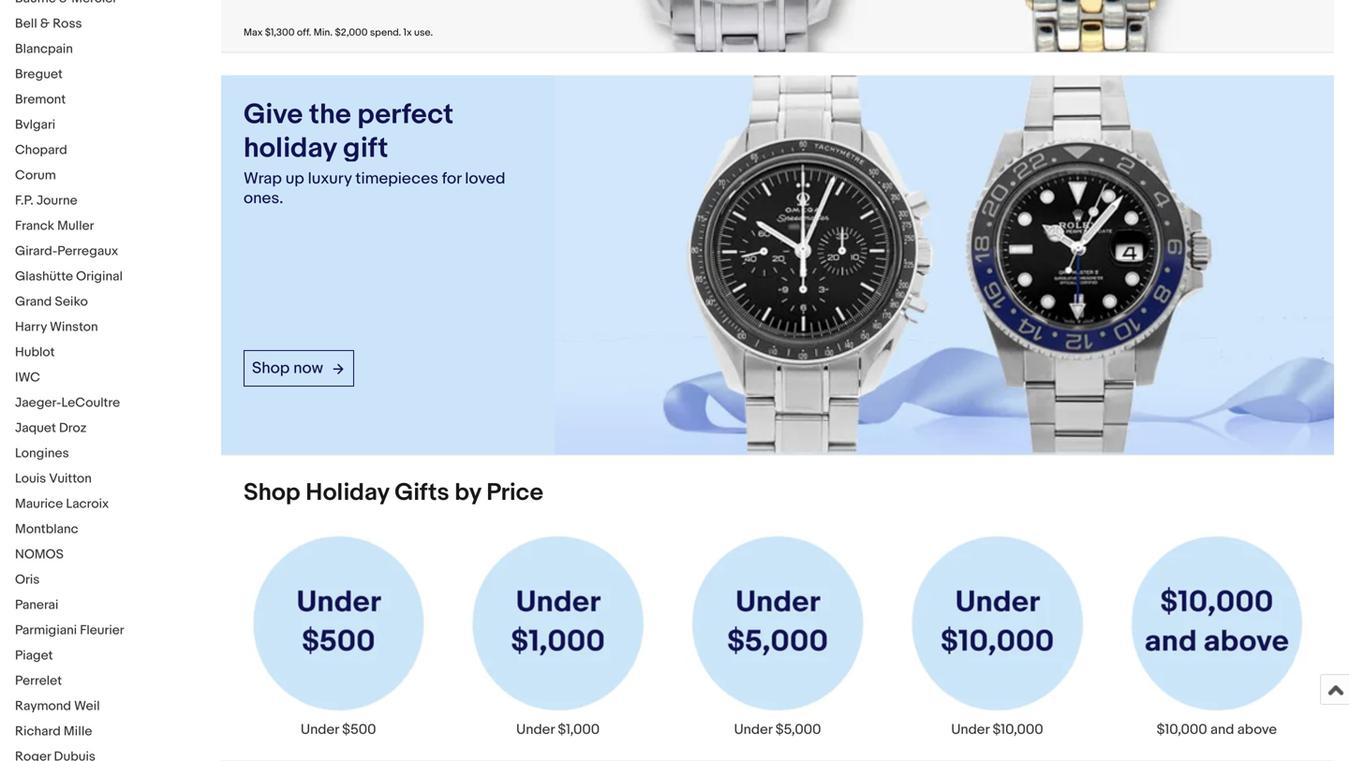 Task type: vqa. For each thing, say whether or not it's contained in the screenshot.
Hublot
yes



Task type: locate. For each thing, give the bounding box(es) containing it.
under inside 'link'
[[734, 722, 773, 739]]

1 under from the left
[[301, 722, 339, 739]]

0 vertical spatial shop
[[252, 359, 290, 378]]

shop for shop holiday gifts by price
[[244, 479, 300, 508]]

breguet
[[15, 67, 63, 82]]

shop left now
[[252, 359, 290, 378]]

under for under $10,000
[[951, 722, 990, 739]]

min.
[[314, 27, 333, 39]]

panerai
[[15, 598, 58, 614]]

perfect
[[357, 98, 454, 132]]

raymond
[[15, 699, 71, 715]]

3 under from the left
[[734, 722, 773, 739]]

$5,000
[[776, 722, 821, 739]]

max $1,300 off. min. $2,000 spend. 1x use.
[[244, 27, 433, 39]]

richard
[[15, 724, 61, 740]]

louis vuitton link
[[15, 471, 207, 489]]

chopard link
[[15, 142, 207, 160]]

girard-
[[15, 244, 57, 260]]

give the perfect holiday gift image
[[555, 75, 1335, 455]]

1 $10,000 from the left
[[993, 722, 1044, 739]]

$10,000
[[993, 722, 1044, 739], [1157, 722, 1208, 739]]

lacroix
[[66, 497, 109, 513]]

nomos link
[[15, 547, 207, 565]]

now
[[293, 359, 323, 378]]

$2,000
[[335, 27, 368, 39]]

seiko
[[55, 294, 88, 310]]

$500
[[342, 722, 376, 739]]

under for under $5,000
[[734, 722, 773, 739]]

franck
[[15, 218, 54, 234]]

under
[[301, 722, 339, 739], [516, 722, 555, 739], [734, 722, 773, 739], [951, 722, 990, 739]]

iwc
[[15, 370, 40, 386]]

give
[[244, 98, 303, 132]]

glashütte
[[15, 269, 73, 285]]

panerai link
[[15, 598, 207, 616]]

gifts
[[395, 479, 449, 508]]

use.
[[414, 27, 433, 39]]

nomos
[[15, 547, 64, 563]]

montblanc
[[15, 522, 78, 538]]

loved
[[465, 169, 506, 189]]

by
[[455, 479, 481, 508]]

1 horizontal spatial $10,000
[[1157, 722, 1208, 739]]

under $5,000 link
[[668, 531, 888, 739]]

ross
[[53, 16, 82, 32]]

holiday
[[306, 479, 389, 508]]

shop left holiday
[[244, 479, 300, 508]]

1 vertical spatial shop
[[244, 479, 300, 508]]

ones.
[[244, 189, 283, 208]]

list containing under $500
[[221, 531, 1335, 762]]

shop
[[252, 359, 290, 378], [244, 479, 300, 508]]

harry winston link
[[15, 320, 207, 337]]

$10,000 and above
[[1157, 722, 1277, 739]]

montblanc link
[[15, 522, 207, 540]]

grand
[[15, 294, 52, 310]]

$10,000 inside "$10,000 and above" link
[[1157, 722, 1208, 739]]

luxury
[[308, 169, 352, 189]]

shop now
[[252, 359, 323, 378]]

under $500
[[301, 722, 376, 739]]

off.
[[297, 27, 311, 39]]

2 under from the left
[[516, 722, 555, 739]]

gift
[[343, 132, 388, 165]]

weil
[[74, 699, 100, 715]]

corum
[[15, 168, 56, 184]]

and
[[1211, 722, 1235, 739]]

piaget
[[15, 649, 53, 664]]

2 $10,000 from the left
[[1157, 722, 1208, 739]]

corum link
[[15, 168, 207, 186]]

above
[[1238, 722, 1277, 739]]

&
[[40, 16, 50, 32]]

holiday
[[244, 132, 337, 165]]

chopard
[[15, 142, 67, 158]]

girard-perregaux link
[[15, 244, 207, 261]]

$10,000 inside "under $10,000" link
[[993, 722, 1044, 739]]

$1,000
[[558, 722, 600, 739]]

muller
[[57, 218, 94, 234]]

$10,000 and above link
[[1107, 531, 1327, 739]]

richard mille link
[[15, 724, 207, 742]]

f.p. journe link
[[15, 193, 207, 211]]

4 under from the left
[[951, 722, 990, 739]]

0 horizontal spatial $10,000
[[993, 722, 1044, 739]]

list
[[221, 531, 1335, 762]]

hublot link
[[15, 345, 207, 363]]

jaeger-lecoultre link
[[15, 395, 207, 413]]

blancpain link
[[15, 41, 207, 59]]



Task type: describe. For each thing, give the bounding box(es) containing it.
bell
[[15, 16, 37, 32]]

jaeger-
[[15, 395, 61, 411]]

louis
[[15, 471, 46, 487]]

vuitton
[[49, 471, 92, 487]]

droz
[[59, 421, 87, 437]]

under $1,000
[[516, 722, 600, 739]]

maurice lacroix link
[[15, 497, 207, 515]]

parmigiani
[[15, 623, 77, 639]]

the
[[309, 98, 351, 132]]

franck muller link
[[15, 218, 207, 236]]

longines
[[15, 446, 69, 462]]

mille
[[64, 724, 92, 740]]

bvlgari
[[15, 117, 55, 133]]

grand seiko link
[[15, 294, 207, 312]]

fleurier
[[80, 623, 124, 639]]

jaquet droz link
[[15, 421, 207, 439]]

breguet link
[[15, 67, 207, 84]]

perregaux
[[57, 244, 118, 260]]

bell & ross blancpain breguet bremont bvlgari chopard corum f.p. journe franck muller girard-perregaux glashütte original grand seiko harry winston hublot iwc jaeger-lecoultre jaquet droz longines louis vuitton maurice lacroix montblanc nomos oris panerai parmigiani fleurier piaget perrelet raymond weil richard mille
[[15, 16, 124, 740]]

under $1,000 link
[[448, 531, 668, 739]]

parmigiani fleurier link
[[15, 623, 207, 641]]

bvlgari link
[[15, 117, 207, 135]]

piaget link
[[15, 649, 207, 666]]

f.p.
[[15, 193, 33, 209]]

up
[[286, 169, 304, 189]]

under $500 link
[[229, 531, 448, 739]]

original
[[76, 269, 123, 285]]

give the perfect holiday gift wrap up luxury timepieces for loved ones.
[[244, 98, 506, 208]]

jaquet
[[15, 421, 56, 437]]

winston
[[50, 320, 98, 336]]

bremont
[[15, 92, 66, 108]]

shop for shop now
[[252, 359, 290, 378]]

under for under $1,000
[[516, 722, 555, 739]]

$1,300
[[265, 27, 295, 39]]

price
[[487, 479, 544, 508]]

glashütte original link
[[15, 269, 207, 287]]

under for under $500
[[301, 722, 339, 739]]

oris
[[15, 573, 40, 589]]

wrap
[[244, 169, 282, 189]]

hublot
[[15, 345, 55, 361]]

bell & ross link
[[15, 16, 207, 34]]

shop now link
[[244, 350, 354, 387]]

iwc link
[[15, 370, 207, 388]]

under $5,000
[[734, 722, 821, 739]]

maurice
[[15, 497, 63, 513]]

blancpain
[[15, 41, 73, 57]]

raymond weil link
[[15, 699, 207, 717]]

oris link
[[15, 573, 207, 590]]

for
[[442, 169, 462, 189]]

longines link
[[15, 446, 207, 464]]

under $10,000 link
[[888, 531, 1107, 739]]

journe
[[36, 193, 77, 209]]

spend.
[[370, 27, 401, 39]]

1x
[[403, 27, 412, 39]]

shop holiday gifts by price
[[244, 479, 544, 508]]

lecoultre
[[61, 395, 120, 411]]

timepieces
[[355, 169, 439, 189]]

bremont link
[[15, 92, 207, 110]]



